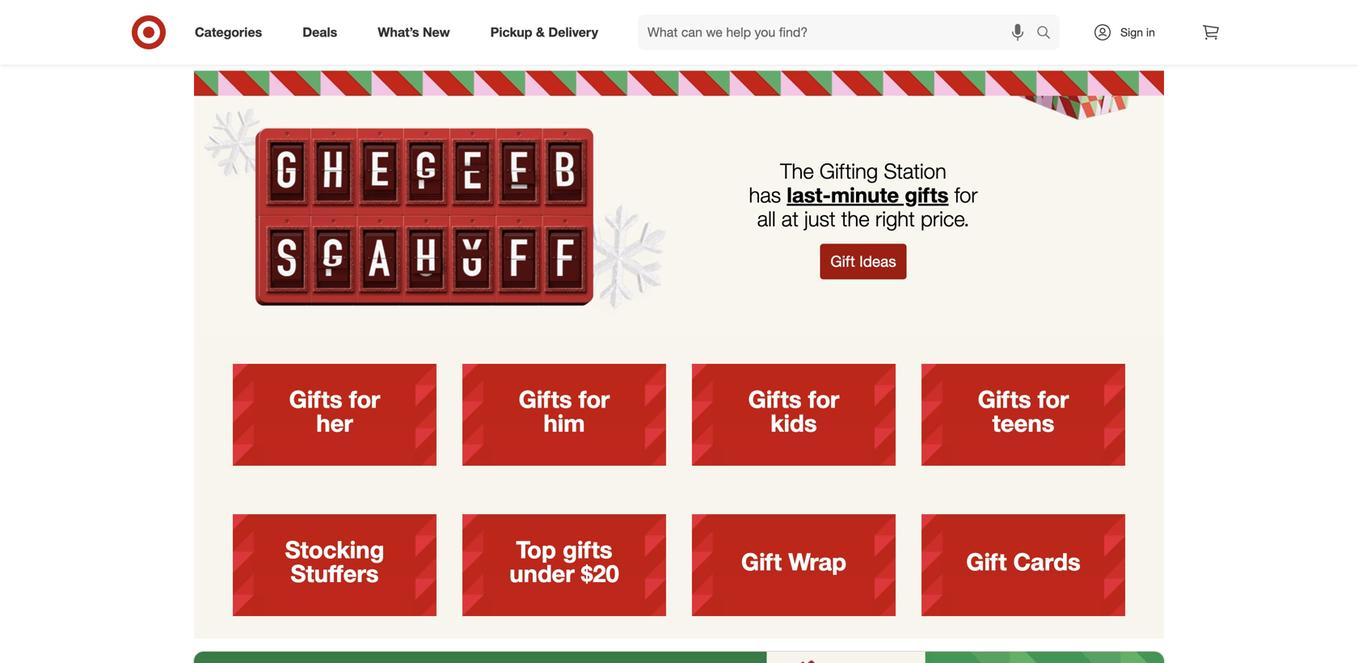 Task type: vqa. For each thing, say whether or not it's contained in the screenshot.
Your
no



Task type: describe. For each thing, give the bounding box(es) containing it.
just
[[804, 206, 836, 231]]

gift for gift ideas
[[831, 252, 855, 270]]

for for gifts for teens
[[1038, 385, 1069, 414]]

gift wrap link
[[679, 501, 909, 626]]

deals
[[303, 24, 337, 40]]

for for gifts for kids
[[808, 385, 840, 414]]

what's new link
[[364, 15, 470, 50]]

all
[[757, 206, 776, 231]]

last-
[[787, 182, 831, 207]]

top gifts under $20 link
[[450, 501, 679, 626]]

kids
[[771, 408, 817, 437]]

sign in
[[1121, 25, 1155, 39]]

price.
[[921, 206, 970, 231]]

has
[[749, 182, 781, 207]]

deals link
[[289, 15, 358, 50]]

the
[[780, 158, 814, 183]]

ideas
[[859, 252, 896, 270]]

gift cards link
[[909, 501, 1138, 626]]

gifts for him
[[519, 385, 610, 437]]

gift wrap
[[741, 547, 847, 576]]

minute
[[831, 182, 899, 207]]

sign in link
[[1079, 15, 1180, 50]]

for inside the gifting station has last-minute gifts for all at just the right price.
[[955, 182, 978, 207]]

what's
[[378, 24, 419, 40]]

&
[[536, 24, 545, 40]]

gifts for her
[[289, 385, 342, 414]]

stocking
[[285, 535, 384, 564]]

right
[[876, 206, 915, 231]]

for for gifts for her
[[349, 385, 380, 414]]

gifts for kids
[[748, 385, 802, 414]]

gift cards
[[966, 547, 1081, 576]]

the gifting station has last-minute gifts for all at just the right price.
[[749, 158, 978, 231]]

station
[[884, 158, 947, 183]]

top gifts under $20
[[510, 535, 619, 588]]

gifts inside top gifts under $20
[[563, 535, 613, 564]]

stuffers
[[291, 559, 379, 588]]

gifts inside gifts for teens
[[978, 385, 1031, 414]]

stocking stuffers link
[[220, 501, 450, 626]]

categories
[[195, 24, 262, 40]]

the
[[842, 206, 870, 231]]

search button
[[1029, 15, 1068, 53]]

in
[[1146, 25, 1155, 39]]

wrap
[[789, 547, 847, 576]]

gifts inside the gifting station has last-minute gifts for all at just the right price.
[[905, 182, 949, 207]]

categories link
[[181, 15, 282, 50]]



Task type: locate. For each thing, give the bounding box(es) containing it.
gifts for kids
[[748, 385, 840, 437]]

sign
[[1121, 25, 1143, 39]]

gifts
[[289, 385, 342, 414], [519, 385, 572, 414], [748, 385, 802, 414], [978, 385, 1031, 414]]

gift inside 'gift wrap' link
[[741, 547, 782, 576]]

teens
[[993, 408, 1055, 437]]

1 gifts from the left
[[289, 385, 342, 414]]

gift inside gift ideas button
[[831, 252, 855, 270]]

2 horizontal spatial gift
[[966, 547, 1007, 576]]

gift
[[831, 252, 855, 270], [741, 547, 782, 576], [966, 547, 1007, 576]]

pickup
[[491, 24, 532, 40]]

gifts for teens link
[[909, 351, 1138, 475]]

gifts for teens
[[978, 385, 1069, 437]]

for inside gifts for teens
[[1038, 385, 1069, 414]]

what's new
[[378, 24, 450, 40]]

search
[[1029, 26, 1068, 42]]

gifts inside gifts for her
[[289, 385, 342, 414]]

gift for gift wrap
[[741, 547, 782, 576]]

gift ideas
[[831, 252, 896, 270]]

gifts
[[905, 182, 949, 207], [563, 535, 613, 564]]

0 vertical spatial gifts
[[905, 182, 949, 207]]

gift inside gift cards link
[[966, 547, 1007, 576]]

1 vertical spatial gifts
[[563, 535, 613, 564]]

for inside gifts for kids
[[808, 385, 840, 414]]

2 gifts from the left
[[519, 385, 572, 414]]

1 horizontal spatial gifts
[[905, 182, 949, 207]]

gifts inside gifts for kids
[[748, 385, 802, 414]]

pickup & delivery link
[[477, 15, 619, 50]]

gifting
[[820, 158, 878, 183]]

gifts for him
[[519, 385, 572, 414]]

him
[[544, 408, 585, 437]]

her
[[316, 408, 353, 437]]

new
[[423, 24, 450, 40]]

cards
[[1014, 547, 1081, 576]]

gifts inside gifts for him
[[519, 385, 572, 414]]

0 horizontal spatial gifts
[[563, 535, 613, 564]]

gifts right top
[[563, 535, 613, 564]]

1 horizontal spatial gift
[[831, 252, 855, 270]]

gifts for her
[[289, 385, 380, 437]]

delivery
[[549, 24, 598, 40]]

gift left ideas
[[831, 252, 855, 270]]

for
[[955, 182, 978, 207], [349, 385, 380, 414], [579, 385, 610, 414], [808, 385, 840, 414], [1038, 385, 1069, 414]]

gifts right minute
[[905, 182, 949, 207]]

stocking stuffers
[[285, 535, 384, 588]]

3 gifts from the left
[[748, 385, 802, 414]]

for inside gifts for her
[[349, 385, 380, 414]]

for inside gifts for him
[[579, 385, 610, 414]]

$20
[[581, 559, 619, 588]]

0 horizontal spatial gift
[[741, 547, 782, 576]]

top
[[516, 535, 556, 564]]

4 gifts from the left
[[978, 385, 1031, 414]]

gift left wrap
[[741, 547, 782, 576]]

gift for gift cards
[[966, 547, 1007, 576]]

gift ideas button
[[820, 244, 907, 279]]

pickup & delivery
[[491, 24, 598, 40]]

under
[[510, 559, 575, 588]]

gift left cards on the right of the page
[[966, 547, 1007, 576]]

What can we help you find? suggestions appear below search field
[[638, 15, 1041, 50]]

for for gifts for him
[[579, 385, 610, 414]]

at
[[782, 206, 799, 231]]



